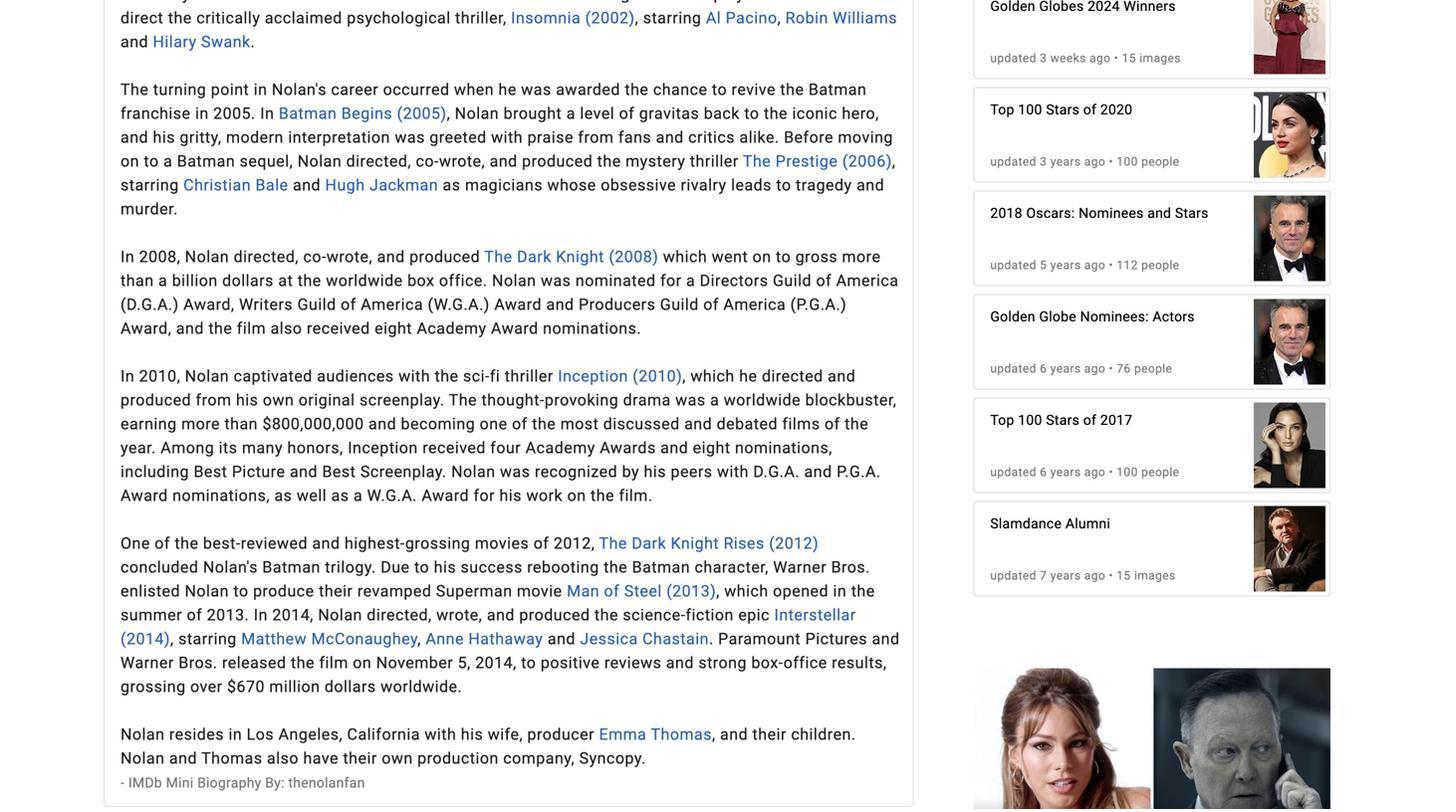 Task type: locate. For each thing, give the bounding box(es) containing it.
wrote, up anne
[[437, 606, 483, 625]]

batman inside , nolan brought a level of gravitas back to the iconic hero, and his gritty, modern interpretation was greeted with praise from fans and critics alike. before moving on to a batman sequel, nolan directed, co-wrote, and produced the mystery thriller
[[177, 152, 235, 171]]

wrote, inside , nolan brought a level of gravitas back to the iconic hero, and his gritty, modern interpretation was greeted with praise from fans and critics alike. before moving on to a batman sequel, nolan directed, co-wrote, and produced the mystery thriller
[[439, 152, 485, 171]]

with inside , which he directed and produced from his own original screenplay. the thought-provoking drama was a worldwide blockbuster, earning more than $800,000,000 and becoming one of the most discussed and debated films of the year. among its many honors, inception received four academy awards and eight nominations, including best picture and best screenplay. nolan was recognized by his peers with d.g.a. and p.g.a. award nominations, as well as a w.g.a. award for his work on the film.
[[717, 463, 749, 482]]

1 horizontal spatial warner
[[773, 559, 827, 578]]

with right peers
[[717, 463, 749, 482]]

four
[[490, 439, 521, 458]]

1 horizontal spatial more
[[842, 248, 881, 267]]

as inside as magicians whose obsessive rivalry leads to tragedy and murder.
[[443, 176, 461, 195]]

nominations, up "d.g.a."
[[735, 439, 833, 458]]

2 6 from the top
[[1040, 466, 1047, 480]]

updated up 2018 at the right
[[991, 155, 1037, 169]]

2017
[[1101, 412, 1133, 429]]

academy
[[417, 320, 487, 338], [526, 439, 596, 458]]

inception inside , which he directed and produced from his own original screenplay. the thought-provoking drama was a worldwide blockbuster, earning more than $800,000,000 and becoming one of the most discussed and debated films of the year. among its many honors, inception received four academy awards and eight nominations, including best picture and best screenplay. nolan was recognized by his peers with d.g.a. and p.g.a. award nominations, as well as a w.g.a. award for his work on the film.
[[348, 439, 418, 458]]

before
[[784, 128, 834, 147]]

received
[[307, 320, 370, 338], [423, 439, 486, 458]]

1 horizontal spatial from
[[578, 128, 614, 147]]

1 horizontal spatial dark
[[632, 535, 667, 554]]

he left directed
[[739, 367, 758, 386]]

thomas up biography
[[201, 750, 263, 769]]

emma
[[599, 726, 647, 745]]

he inside the turning point in nolan's career occurred when he was awarded the chance to revive the batman franchise in 2005. in
[[499, 80, 517, 99]]

with up "screenplay."
[[399, 367, 430, 386]]

6 up slamdance alumni
[[1040, 466, 1047, 480]]

the down sci-
[[449, 391, 477, 410]]

0 vertical spatial stars
[[1046, 102, 1080, 118]]

the up 'jessica'
[[595, 606, 619, 625]]

1 horizontal spatial for
[[660, 272, 682, 291]]

on up murder.
[[121, 152, 139, 171]]

one
[[121, 535, 150, 554]]

0 vertical spatial grossing
[[405, 535, 471, 554]]

batman up iconic
[[809, 80, 867, 99]]

more inside , which he directed and produced from his own original screenplay. the thought-provoking drama was a worldwide blockbuster, earning more than $800,000,000 and becoming one of the most discussed and debated films of the year. among its many honors, inception received four academy awards and eight nominations, including best picture and best screenplay. nolan was recognized by his peers with d.g.a. and p.g.a. award nominations, as well as a w.g.a. award for his work on the film.
[[181, 415, 220, 434]]

produced inside , nolan brought a level of gravitas back to the iconic hero, and his gritty, modern interpretation was greeted with praise from fans and critics alike. before moving on to a batman sequel, nolan directed, co-wrote, and produced the mystery thriller
[[522, 152, 593, 171]]

warner inside . paramount pictures and warner bros. released the film on november 5, 2014, to positive reviews and strong box-office results, grossing over $670 million dollars worldwide.
[[121, 654, 174, 673]]

writers
[[239, 296, 293, 315]]

best down 'honors,'
[[322, 463, 356, 482]]

1 horizontal spatial grossing
[[405, 535, 471, 554]]

1 top from the top
[[991, 102, 1015, 118]]

starring for , starring
[[121, 176, 179, 195]]

0 vertical spatial knight
[[556, 248, 605, 267]]

on inside , which he directed and produced from his own original screenplay. the thought-provoking drama was a worldwide blockbuster, earning more than $800,000,000 and becoming one of the most discussed and debated films of the year. among its many honors, inception received four academy awards and eight nominations, including best picture and best screenplay. nolan was recognized by his peers with d.g.a. and p.g.a. award nominations, as well as a w.g.a. award for his work on the film.
[[567, 487, 586, 506]]

for inside which went on to gross more than a billion dollars at the worldwide box office. nolan was nominated for a directors guild of america (d.g.a.) award, writers guild of america (w.g.a.) award and producers guild of america (p.g.a.) award, and the film also received eight academy award nominations.
[[660, 272, 682, 291]]

awards
[[600, 439, 656, 458]]

1 years from the top
[[1051, 155, 1081, 169]]

their down california
[[343, 750, 377, 769]]

with up the production
[[425, 726, 457, 745]]

0 vertical spatial dollars
[[222, 272, 274, 291]]

christopher nolan image
[[1254, 496, 1326, 602]]

dark up "steel"
[[632, 535, 667, 554]]

2014, inside , which opened in the summer of 2013. in 2014, nolan directed, wrote, and produced the science-fiction epic
[[272, 606, 314, 625]]

0 vertical spatial starring
[[643, 9, 702, 28]]

enlisted
[[121, 583, 180, 601]]

his down franchise in the top left of the page
[[153, 128, 175, 147]]

images for updated 3 weeks ago • 15 images
[[1140, 51, 1181, 65]]

2014, down produce
[[272, 606, 314, 625]]

office.
[[439, 272, 488, 291]]

to up murder.
[[144, 152, 159, 171]]

0 vertical spatial from
[[578, 128, 614, 147]]

1 horizontal spatial received
[[423, 439, 486, 458]]

turning
[[153, 80, 206, 99]]

(w.g.a.)
[[428, 296, 490, 315]]

batman inside the turning point in nolan's career occurred when he was awarded the chance to revive the batman franchise in 2005. in
[[809, 80, 867, 99]]

1 horizontal spatial thriller
[[690, 152, 739, 171]]

1 vertical spatial knight
[[671, 535, 719, 554]]

due
[[381, 559, 410, 578]]

years for 2017
[[1051, 466, 1081, 480]]

insomnia (2002) link
[[511, 9, 635, 28]]

chastain
[[643, 630, 709, 649]]

stars down weeks
[[1046, 102, 1080, 118]]

ago
[[1090, 51, 1111, 65], [1085, 155, 1106, 169], [1085, 259, 1106, 272], [1085, 362, 1106, 376], [1085, 466, 1106, 480], [1085, 569, 1106, 583]]

1 vertical spatial images
[[1135, 569, 1176, 583]]

batman
[[809, 80, 867, 99], [279, 104, 337, 123], [177, 152, 235, 171], [262, 559, 321, 578], [632, 559, 690, 578]]

0 vertical spatial worldwide
[[326, 272, 403, 291]]

3 updated from the top
[[991, 259, 1037, 272]]

1 horizontal spatial academy
[[526, 439, 596, 458]]

stars right nominees
[[1175, 205, 1209, 222]]

years up top 100 stars of 2017
[[1051, 362, 1081, 376]]

more
[[842, 248, 881, 267], [181, 415, 220, 434]]

, inside , which opened in the summer of 2013. in 2014, nolan directed, wrote, and produced the science-fiction epic
[[716, 583, 720, 601]]

1 vertical spatial he
[[739, 367, 758, 386]]

0 vertical spatial than
[[121, 272, 154, 291]]

of down blockbuster,
[[825, 415, 841, 434]]

starring left al
[[643, 9, 702, 28]]

2018
[[991, 205, 1023, 222]]

eight inside which went on to gross more than a billion dollars at the worldwide box office. nolan was nominated for a directors guild of america (d.g.a.) award, writers guild of america (w.g.a.) award and producers guild of america (p.g.a.) award, and the film also received eight academy award nominations.
[[375, 320, 412, 338]]

one
[[480, 415, 508, 434]]

0 horizontal spatial dark
[[517, 248, 552, 267]]

1 horizontal spatial as
[[331, 487, 349, 506]]

3 for weeks
[[1040, 51, 1047, 65]]

to up back
[[712, 80, 727, 99]]

inception up "provoking"
[[558, 367, 628, 386]]

1 horizontal spatial eight
[[693, 439, 731, 458]]

1 horizontal spatial dollars
[[325, 678, 376, 697]]

in inside , which opened in the summer of 2013. in 2014, nolan directed, wrote, and produced the science-fiction epic
[[833, 583, 847, 601]]

years for 2020
[[1051, 155, 1081, 169]]

directed, down revamped
[[367, 606, 432, 625]]

fi
[[490, 367, 500, 386]]

was inside the turning point in nolan's career occurred when he was awarded the chance to revive the batman franchise in 2005. in
[[521, 80, 552, 99]]

, for , which opened in the summer of 2013. in 2014, nolan directed, wrote, and produced the science-fiction epic
[[716, 583, 720, 601]]

0 horizontal spatial received
[[307, 320, 370, 338]]

on down recognized
[[567, 487, 586, 506]]

recognized
[[535, 463, 618, 482]]

nominations, down picture
[[173, 487, 270, 506]]

6 for globe
[[1040, 362, 1047, 376]]

grossing inside one of the best-reviewed and highest-grossing movies of 2012, the dark knight rises (2012) concluded nolan's batman trilogy. due to his success rebooting the batman character, warner bros. enlisted nolan to produce their revamped superman movie
[[405, 535, 471, 554]]

1 horizontal spatial own
[[382, 750, 413, 769]]

5,
[[458, 654, 471, 673]]

(2006)
[[843, 152, 892, 171]]

on inside , nolan brought a level of gravitas back to the iconic hero, and his gritty, modern interpretation was greeted with praise from fans and critics alike. before moving on to a batman sequel, nolan directed, co-wrote, and produced the mystery thriller
[[121, 152, 139, 171]]

nolan inside , which opened in the summer of 2013. in 2014, nolan directed, wrote, and produced the science-fiction epic
[[318, 606, 362, 625]]

6 updated from the top
[[991, 569, 1037, 583]]

paramount
[[718, 630, 801, 649]]

actors
[[1153, 309, 1195, 325]]

daniel day-lewis image for 2018 oscars: nominees and stars
[[1254, 186, 1326, 292]]

2013.
[[207, 606, 249, 625]]

3 years from the top
[[1051, 362, 1081, 376]]

his inside one of the best-reviewed and highest-grossing movies of 2012, the dark knight rises (2012) concluded nolan's batman trilogy. due to his success rebooting the batman character, warner bros. enlisted nolan to produce their revamped superman movie
[[434, 559, 456, 578]]

0 vertical spatial he
[[499, 80, 517, 99]]

ago left 76 at top right
[[1085, 362, 1106, 376]]

from inside , nolan brought a level of gravitas back to the iconic hero, and his gritty, modern interpretation was greeted with praise from fans and critics alike. before moving on to a batman sequel, nolan directed, co-wrote, and produced the mystery thriller
[[578, 128, 614, 147]]

• for slamdance alumni
[[1109, 569, 1114, 583]]

people for 2020
[[1142, 155, 1180, 169]]

0 vertical spatial directed,
[[346, 152, 411, 171]]

ago up 2018 oscars: nominees and stars
[[1085, 155, 1106, 169]]

4 years from the top
[[1051, 466, 1081, 480]]

1 vertical spatial wrote,
[[327, 248, 373, 267]]

produced down praise
[[522, 152, 593, 171]]

dollars inside which went on to gross more than a billion dollars at the worldwide box office. nolan was nominated for a directors guild of america (d.g.a.) award, writers guild of america (w.g.a.) award and producers guild of america (p.g.a.) award, and the film also received eight academy award nominations.
[[222, 272, 274, 291]]

3 for years
[[1040, 155, 1047, 169]]

directed
[[762, 367, 824, 386]]

warner down (2014)
[[121, 654, 174, 673]]

2 3 from the top
[[1040, 155, 1047, 169]]

(2002)
[[585, 9, 635, 28]]

1 vertical spatial 15
[[1117, 569, 1131, 583]]

which inside , which he directed and produced from his own original screenplay. the thought-provoking drama was a worldwide blockbuster, earning more than $800,000,000 and becoming one of the most discussed and debated films of the year. among its many honors, inception received four academy awards and eight nominations, including best picture and best screenplay. nolan was recognized by his peers with d.g.a. and p.g.a. award nominations, as well as a w.g.a. award for his work on the film.
[[691, 367, 735, 386]]

slamdance alumni
[[991, 516, 1111, 532]]

which inside , which opened in the summer of 2013. in 2014, nolan directed, wrote, and produced the science-fiction epic
[[725, 583, 769, 601]]

0 vertical spatial images
[[1140, 51, 1181, 65]]

2 horizontal spatial as
[[443, 176, 461, 195]]

as left well in the bottom left of the page
[[274, 487, 292, 506]]

5
[[1040, 259, 1047, 272]]

movie
[[517, 583, 563, 601]]

top for top 100 stars of 2020
[[991, 102, 1015, 118]]

, inside ", starring"
[[892, 152, 896, 171]]

1 vertical spatial academy
[[526, 439, 596, 458]]

1 vertical spatial inception
[[348, 439, 418, 458]]

daniel day-lewis image
[[1254, 186, 1326, 292], [1254, 289, 1326, 395]]

1 horizontal spatial bros.
[[831, 559, 871, 578]]

0 horizontal spatial .
[[251, 33, 255, 52]]

starring for , starring matthew mcconaughey , anne hathaway and jessica chastain
[[178, 630, 237, 649]]

starring inside insomnia (2002) , starring al pacino , robin williams and hilary swank .
[[643, 9, 702, 28]]

updated for top 100 stars of 2020
[[991, 155, 1037, 169]]

1 vertical spatial which
[[691, 367, 735, 386]]

award, down billion
[[183, 296, 235, 315]]

begins
[[341, 104, 393, 123]]

ago for golden globe nominees: actors
[[1085, 362, 1106, 376]]

, inside , nolan brought a level of gravitas back to the iconic hero, and his gritty, modern interpretation was greeted with praise from fans and critics alike. before moving on to a batman sequel, nolan directed, co-wrote, and produced the mystery thriller
[[447, 104, 451, 123]]

1 vertical spatial 3
[[1040, 155, 1047, 169]]

nolan's down the best-
[[203, 559, 258, 578]]

of inside , nolan brought a level of gravitas back to the iconic hero, and his gritty, modern interpretation was greeted with praise from fans and critics alike. before moving on to a batman sequel, nolan directed, co-wrote, and produced the mystery thriller
[[619, 104, 635, 123]]

in up interstellar
[[833, 583, 847, 601]]

for inside , which he directed and produced from his own original screenplay. the thought-provoking drama was a worldwide blockbuster, earning more than $800,000,000 and becoming one of the most discussed and debated films of the year. among its many honors, inception received four academy awards and eight nominations, including best picture and best screenplay. nolan was recognized by his peers with d.g.a. and p.g.a. award nominations, as well as a w.g.a. award for his work on the film.
[[474, 487, 495, 506]]

thriller inside , nolan brought a level of gravitas back to the iconic hero, and his gritty, modern interpretation was greeted with praise from fans and critics alike. before moving on to a batman sequel, nolan directed, co-wrote, and produced the mystery thriller
[[690, 152, 739, 171]]

occurred
[[383, 80, 450, 99]]

2 daniel day-lewis image from the top
[[1254, 289, 1326, 395]]

knight inside one of the best-reviewed and highest-grossing movies of 2012, the dark knight rises (2012) concluded nolan's batman trilogy. due to his success rebooting the batman character, warner bros. enlisted nolan to produce their revamped superman movie
[[671, 535, 719, 554]]

• up nominees
[[1109, 155, 1114, 169]]

0 horizontal spatial dollars
[[222, 272, 274, 291]]

years down top 100 stars of 2020 at the top right of the page
[[1051, 155, 1081, 169]]

1 vertical spatial also
[[267, 750, 299, 769]]

starring inside ", starring"
[[121, 176, 179, 195]]

warner up opened
[[773, 559, 827, 578]]

(2010)
[[633, 367, 683, 386]]

the inside one of the best-reviewed and highest-grossing movies of 2012, the dark knight rises (2012) concluded nolan's batman trilogy. due to his success rebooting the batman character, warner bros. enlisted nolan to produce their revamped superman movie
[[599, 535, 628, 554]]

production art image
[[974, 669, 1331, 810]]

2 updated from the top
[[991, 155, 1037, 169]]

ago for slamdance alumni
[[1085, 569, 1106, 583]]

0 horizontal spatial film
[[237, 320, 266, 338]]

2 vertical spatial starring
[[178, 630, 237, 649]]

, nolan brought a level of gravitas back to the iconic hero, and his gritty, modern interpretation was greeted with praise from fans and critics alike. before moving on to a batman sequel, nolan directed, co-wrote, and produced the mystery thriller
[[121, 104, 894, 171]]

in up gritty,
[[195, 104, 209, 123]]

the inside the turning point in nolan's career occurred when he was awarded the chance to revive the batman franchise in 2005. in
[[121, 80, 149, 99]]

dollars down mcconaughey
[[325, 678, 376, 697]]

0 horizontal spatial best
[[194, 463, 228, 482]]

on inside . paramount pictures and warner bros. released the film on november 5, 2014, to positive reviews and strong box-office results, grossing over $670 million dollars worldwide.
[[353, 654, 372, 673]]

to inside . paramount pictures and warner bros. released the film on november 5, 2014, to positive reviews and strong box-office results, grossing over $670 million dollars worldwide.
[[521, 654, 536, 673]]

grossing inside . paramount pictures and warner bros. released the film on november 5, 2014, to positive reviews and strong box-office results, grossing over $670 million dollars worldwide.
[[121, 678, 186, 697]]

thriller
[[690, 152, 739, 171], [505, 367, 554, 386]]

1 horizontal spatial film
[[319, 654, 349, 673]]

0 vertical spatial 3
[[1040, 51, 1047, 65]]

to inside which went on to gross more than a billion dollars at the worldwide box office. nolan was nominated for a directors guild of america (d.g.a.) award, writers guild of america (w.g.a.) award and producers guild of america (p.g.a.) award, and the film also received eight academy award nominations.
[[776, 248, 791, 267]]

15 for updated 7 years ago
[[1117, 569, 1131, 583]]

1 vertical spatial more
[[181, 415, 220, 434]]

hugh
[[325, 176, 365, 195]]

was inside which went on to gross more than a billion dollars at the worldwide box office. nolan was nominated for a directors guild of america (d.g.a.) award, writers guild of america (w.g.a.) award and producers guild of america (p.g.a.) award, and the film also received eight academy award nominations.
[[541, 272, 571, 291]]

0 horizontal spatial inception
[[348, 439, 418, 458]]

1 vertical spatial warner
[[121, 654, 174, 673]]

the down billion
[[209, 320, 232, 338]]

0 vertical spatial own
[[263, 391, 294, 410]]

0 vertical spatial their
[[319, 583, 353, 601]]

0 vertical spatial .
[[251, 33, 255, 52]]

top 100 stars of 2017
[[991, 412, 1133, 429]]

brought
[[504, 104, 562, 123]]

0 vertical spatial wrote,
[[439, 152, 485, 171]]

top
[[991, 102, 1015, 118], [991, 412, 1015, 429]]

15 right 7
[[1117, 569, 1131, 583]]

1 vertical spatial dollars
[[325, 678, 376, 697]]

also up by:
[[267, 750, 299, 769]]

0 vertical spatial 15
[[1122, 51, 1137, 65]]

globe
[[1040, 309, 1077, 325]]

reviews
[[605, 654, 662, 673]]

which
[[663, 248, 707, 267], [691, 367, 735, 386], [725, 583, 769, 601]]

of left 2013.
[[187, 606, 202, 625]]

1 horizontal spatial thomas
[[651, 726, 712, 745]]

0 horizontal spatial 2014,
[[272, 606, 314, 625]]

more up the 'among'
[[181, 415, 220, 434]]

2 best from the left
[[322, 463, 356, 482]]

christian
[[183, 176, 251, 195]]

nolan's
[[272, 80, 327, 99], [203, 559, 258, 578]]

directed, inside , which opened in the summer of 2013. in 2014, nolan directed, wrote, and produced the science-fiction epic
[[367, 606, 432, 625]]

100
[[1018, 102, 1043, 118], [1117, 155, 1138, 169], [1018, 412, 1043, 429], [1117, 466, 1138, 480]]

worldwide.
[[381, 678, 462, 697]]

ago for top 100 stars of 2020
[[1085, 155, 1106, 169]]

0 vertical spatial top
[[991, 102, 1015, 118]]

children.
[[791, 726, 856, 745]]

wrote, inside , which opened in the summer of 2013. in 2014, nolan directed, wrote, and produced the science-fiction epic
[[437, 606, 483, 625]]

1 daniel day-lewis image from the top
[[1254, 186, 1326, 292]]

1 3 from the top
[[1040, 51, 1047, 65]]

15 for updated 3 weeks ago
[[1122, 51, 1137, 65]]

0 vertical spatial warner
[[773, 559, 827, 578]]

ago left 112
[[1085, 259, 1106, 272]]

1 horizontal spatial he
[[739, 367, 758, 386]]

received down becoming
[[423, 439, 486, 458]]

more right gross
[[842, 248, 881, 267]]

the turning point in nolan's career occurred when he was awarded the chance to revive the batman franchise in 2005. in
[[121, 80, 867, 123]]

1 horizontal spatial knight
[[671, 535, 719, 554]]

of down in 2008, nolan directed, co-wrote, and produced the dark knight (2008)
[[341, 296, 356, 315]]

his up "superman"
[[434, 559, 456, 578]]

1 vertical spatial dark
[[632, 535, 667, 554]]

critics
[[689, 128, 735, 147]]

1 vertical spatial for
[[474, 487, 495, 506]]

, for , nolan brought a level of gravitas back to the iconic hero, and his gritty, modern interpretation was greeted with praise from fans and critics alike. before moving on to a batman sequel, nolan directed, co-wrote, and produced the mystery thriller
[[447, 104, 451, 123]]

people for 2017
[[1142, 466, 1180, 480]]

work
[[526, 487, 563, 506]]

california
[[347, 726, 420, 745]]

leads
[[731, 176, 772, 195]]

ago for top 100 stars of 2017
[[1085, 466, 1106, 480]]

to
[[712, 80, 727, 99], [745, 104, 760, 123], [144, 152, 159, 171], [776, 176, 792, 195], [776, 248, 791, 267], [414, 559, 430, 578], [234, 583, 249, 601], [521, 654, 536, 673]]

by
[[622, 463, 640, 482]]

0 horizontal spatial nominations,
[[173, 487, 270, 506]]

$800,000,000
[[262, 415, 364, 434]]

nolan's inside one of the best-reviewed and highest-grossing movies of 2012, the dark knight rises (2012) concluded nolan's batman trilogy. due to his success rebooting the batman character, warner bros. enlisted nolan to produce their revamped superman movie
[[203, 559, 258, 578]]

updated for 2018 oscars: nominees and stars
[[991, 259, 1037, 272]]

to inside as magicians whose obsessive rivalry leads to tragedy and murder.
[[776, 176, 792, 195]]

0 horizontal spatial academy
[[417, 320, 487, 338]]

million
[[269, 678, 320, 697]]

screenplay.
[[360, 391, 445, 410]]

starring down 2013.
[[178, 630, 237, 649]]

group
[[974, 669, 1331, 810]]

of left 2020
[[1084, 102, 1097, 118]]

knight up nominated
[[556, 248, 605, 267]]

1 vertical spatial thriller
[[505, 367, 554, 386]]

which went on to gross more than a billion dollars at the worldwide box office. nolan was nominated for a directors guild of america (d.g.a.) award, writers guild of america (w.g.a.) award and producers guild of america (p.g.a.) award, and the film also received eight academy award nominations.
[[121, 248, 899, 338]]

0 horizontal spatial worldwide
[[326, 272, 403, 291]]

co- down christian bale and hugh jackman
[[303, 248, 327, 267]]

1 vertical spatial own
[[382, 750, 413, 769]]

15 up 2020
[[1122, 51, 1137, 65]]

0 horizontal spatial bros.
[[179, 654, 218, 673]]

nolan inside , which he directed and produced from his own original screenplay. the thought-provoking drama was a worldwide blockbuster, earning more than $800,000,000 and becoming one of the most discussed and debated films of the year. among its many honors, inception received four academy awards and eight nominations, including best picture and best screenplay. nolan was recognized by his peers with d.g.a. and p.g.a. award nominations, as well as a w.g.a. award for his work on the film.
[[451, 463, 496, 482]]

1 vertical spatial nominations,
[[173, 487, 270, 506]]

nolan's inside the turning point in nolan's career occurred when he was awarded the chance to revive the batman franchise in 2005. in
[[272, 80, 327, 99]]

batman begins (2005) link
[[279, 104, 447, 123]]

wrote, down hugh
[[327, 248, 373, 267]]

thought-
[[482, 391, 545, 410]]

1 vertical spatial film
[[319, 654, 349, 673]]

updated up 'slamdance'
[[991, 466, 1037, 480]]

0 horizontal spatial co-
[[303, 248, 327, 267]]

prestige
[[776, 152, 838, 171]]

0 vertical spatial also
[[271, 320, 302, 338]]

on
[[121, 152, 139, 171], [753, 248, 772, 267], [567, 487, 586, 506], [353, 654, 372, 673]]

their down trilogy.
[[319, 583, 353, 601]]

p.g.a.
[[837, 463, 881, 482]]

2 years from the top
[[1051, 259, 1081, 272]]

which left went
[[663, 248, 707, 267]]

(2014)
[[121, 630, 170, 649]]

0 horizontal spatial america
[[361, 296, 423, 315]]

in up modern
[[260, 104, 274, 123]]

produced down movie
[[519, 606, 590, 625]]

nominees:
[[1081, 309, 1149, 325]]

100 down 2020
[[1117, 155, 1138, 169]]

5 updated from the top
[[991, 466, 1037, 480]]

his right the by
[[644, 463, 666, 482]]

1 vertical spatial from
[[196, 391, 232, 410]]

2 top from the top
[[991, 412, 1015, 429]]

2014, inside . paramount pictures and warner bros. released the film on november 5, 2014, to positive reviews and strong box-office results, grossing over $670 million dollars worldwide.
[[475, 654, 517, 673]]

.
[[251, 33, 255, 52], [709, 630, 714, 649]]

6 for 100
[[1040, 466, 1047, 480]]

1 6 from the top
[[1040, 362, 1047, 376]]

a left level
[[567, 104, 576, 123]]

box-
[[752, 654, 784, 673]]

4 updated from the top
[[991, 362, 1037, 376]]

their inside one of the best-reviewed and highest-grossing movies of 2012, the dark knight rises (2012) concluded nolan's batman trilogy. due to his success rebooting the batman character, warner bros. enlisted nolan to produce their revamped superman movie
[[319, 583, 353, 601]]

1 horizontal spatial co-
[[416, 152, 439, 171]]

bros. up interstellar
[[831, 559, 871, 578]]

(2012)
[[769, 535, 819, 554]]

top for top 100 stars of 2017
[[991, 412, 1015, 429]]

to down hathaway
[[521, 654, 536, 673]]

inception
[[558, 367, 628, 386], [348, 439, 418, 458]]

dollars up the writers in the left of the page
[[222, 272, 274, 291]]

2 vertical spatial stars
[[1046, 412, 1080, 429]]

0 horizontal spatial from
[[196, 391, 232, 410]]

, inside , and their children. nolan and thomas also have their own production company, syncopy.
[[712, 726, 716, 745]]

0 horizontal spatial nolan's
[[203, 559, 258, 578]]

award down screenplay. on the left of the page
[[422, 487, 469, 506]]

2008,
[[139, 248, 181, 267]]

the dark knight (2008) link
[[484, 248, 659, 267]]

nominations,
[[735, 439, 833, 458], [173, 487, 270, 506]]

company,
[[503, 750, 575, 769]]

, inside , which he directed and produced from his own original screenplay. the thought-provoking drama was a worldwide blockbuster, earning more than $800,000,000 and becoming one of the most discussed and debated films of the year. among its many honors, inception received four academy awards and eight nominations, including best picture and best screenplay. nolan was recognized by his peers with d.g.a. and p.g.a. award nominations, as well as a w.g.a. award for his work on the film.
[[683, 367, 686, 386]]

1 vertical spatial starring
[[121, 176, 179, 195]]

15
[[1122, 51, 1137, 65], [1117, 569, 1131, 583]]

• for 2018 oscars: nominees and stars
[[1109, 259, 1114, 272]]

and inside one of the best-reviewed and highest-grossing movies of 2012, the dark knight rises (2012) concluded nolan's batman trilogy. due to his success rebooting the batman character, warner bros. enlisted nolan to produce their revamped superman movie
[[312, 535, 340, 554]]

0 vertical spatial nominations,
[[735, 439, 833, 458]]

1 vertical spatial thomas
[[201, 750, 263, 769]]

starring up murder.
[[121, 176, 179, 195]]

0 horizontal spatial he
[[499, 80, 517, 99]]

years right 7
[[1051, 569, 1081, 583]]

golden
[[991, 309, 1036, 325]]

his up the production
[[461, 726, 483, 745]]

of up rebooting
[[534, 535, 549, 554]]

grossing down (2014)
[[121, 678, 186, 697]]

produced
[[522, 152, 593, 171], [410, 248, 480, 267], [121, 391, 191, 410], [519, 606, 590, 625]]

. up 2005.
[[251, 33, 255, 52]]

and
[[121, 33, 148, 52], [121, 128, 148, 147], [656, 128, 684, 147], [490, 152, 518, 171], [293, 176, 321, 195], [857, 176, 885, 195], [1148, 205, 1172, 222], [377, 248, 405, 267], [546, 296, 574, 315], [176, 320, 204, 338], [828, 367, 856, 386], [369, 415, 397, 434], [685, 415, 712, 434], [661, 439, 689, 458], [290, 463, 318, 482], [805, 463, 832, 482], [312, 535, 340, 554], [487, 606, 515, 625], [548, 630, 576, 649], [872, 630, 900, 649], [666, 654, 694, 673], [720, 726, 748, 745], [169, 750, 197, 769]]

nolan's left career at the left
[[272, 80, 327, 99]]

than inside which went on to gross more than a billion dollars at the worldwide box office. nolan was nominated for a directors guild of america (d.g.a.) award, writers guild of america (w.g.a.) award and producers guild of america (p.g.a.) award, and the film also received eight academy award nominations.
[[121, 272, 154, 291]]

daniel day-lewis image for golden globe nominees: actors
[[1254, 289, 1326, 395]]

0 horizontal spatial than
[[121, 272, 154, 291]]

2 vertical spatial which
[[725, 583, 769, 601]]

guild right producers
[[660, 296, 699, 315]]

0 vertical spatial eight
[[375, 320, 412, 338]]

grossing up the due
[[405, 535, 471, 554]]

the up franchise in the top left of the page
[[121, 80, 149, 99]]

1 vertical spatial grossing
[[121, 678, 186, 697]]

of
[[1084, 102, 1097, 118], [619, 104, 635, 123], [816, 272, 832, 291], [341, 296, 356, 315], [704, 296, 719, 315], [1084, 412, 1097, 429], [512, 415, 528, 434], [825, 415, 841, 434], [155, 535, 170, 554], [534, 535, 549, 554], [604, 583, 620, 601], [187, 606, 202, 625]]

0 vertical spatial received
[[307, 320, 370, 338]]

revamped
[[358, 583, 432, 601]]

0 vertical spatial film
[[237, 320, 266, 338]]

• left 112
[[1109, 259, 1114, 272]]

worldwide down in 2008, nolan directed, co-wrote, and produced the dark knight (2008)
[[326, 272, 403, 291]]

eight inside , which he directed and produced from his own original screenplay. the thought-provoking drama was a worldwide blockbuster, earning more than $800,000,000 and becoming one of the most discussed and debated films of the year. among its many honors, inception received four academy awards and eight nominations, including best picture and best screenplay. nolan was recognized by his peers with d.g.a. and p.g.a. award nominations, as well as a w.g.a. award for his work on the film.
[[693, 439, 731, 458]]

as right well in the bottom left of the page
[[331, 487, 349, 506]]

and inside as magicians whose obsessive rivalry leads to tragedy and murder.
[[857, 176, 885, 195]]

0 vertical spatial bros.
[[831, 559, 871, 578]]

was inside , nolan brought a level of gravitas back to the iconic hero, and his gritty, modern interpretation was greeted with praise from fans and critics alike. before moving on to a batman sequel, nolan directed, co-wrote, and produced the mystery thriller
[[395, 128, 425, 147]]

. inside insomnia (2002) , starring al pacino , robin williams and hilary swank .
[[251, 33, 255, 52]]

november
[[376, 654, 453, 673]]

academy inside which went on to gross more than a billion dollars at the worldwide box office. nolan was nominated for a directors guild of america (d.g.a.) award, writers guild of america (w.g.a.) award and producers guild of america (p.g.a.) award, and the film also received eight academy award nominations.
[[417, 320, 487, 338]]

, for , and their children. nolan and thomas also have their own production company, syncopy.
[[712, 726, 716, 745]]

1 vertical spatial 6
[[1040, 466, 1047, 480]]



Task type: describe. For each thing, give the bounding box(es) containing it.
the inside , which he directed and produced from his own original screenplay. the thought-provoking drama was a worldwide blockbuster, earning more than $800,000,000 and becoming one of the most discussed and debated films of the year. among its many honors, inception received four academy awards and eight nominations, including best picture and best screenplay. nolan was recognized by his peers with d.g.a. and p.g.a. award nominations, as well as a w.g.a. award for his work on the film.
[[449, 391, 477, 410]]

1 vertical spatial directed,
[[234, 248, 299, 267]]

ago for 2018 oscars: nominees and stars
[[1085, 259, 1106, 272]]

batman up "steel"
[[632, 559, 690, 578]]

trilogy.
[[325, 559, 376, 578]]

nolan resides in los angeles, california with his wife, producer emma thomas
[[121, 726, 712, 745]]

w.g.a.
[[367, 487, 417, 506]]

imdb
[[128, 776, 162, 792]]

the up alike.
[[764, 104, 788, 123]]

highest-
[[345, 535, 405, 554]]

of right man
[[604, 583, 620, 601]]

to down revive
[[745, 104, 760, 123]]

1 horizontal spatial nominations,
[[735, 439, 833, 458]]

man of steel (2013) link
[[567, 583, 716, 601]]

$670
[[227, 678, 265, 697]]

0 vertical spatial award,
[[183, 296, 235, 315]]

also inside which went on to gross more than a billion dollars at the worldwide box office. nolan was nominated for a directors guild of america (d.g.a.) award, writers guild of america (w.g.a.) award and producers guild of america (p.g.a.) award, and the film also received eight academy award nominations.
[[271, 320, 302, 338]]

in right point
[[254, 80, 267, 99]]

, for , starring
[[892, 152, 896, 171]]

in inside the turning point in nolan's career occurred when he was awarded the chance to revive the batman franchise in 2005. in
[[260, 104, 274, 123]]

0 vertical spatial inception
[[558, 367, 628, 386]]

d.g.a.
[[754, 463, 800, 482]]

year.
[[121, 439, 156, 458]]

0 horizontal spatial knight
[[556, 248, 605, 267]]

alike.
[[740, 128, 780, 147]]

iconic
[[792, 104, 838, 123]]

interstellar (2014) link
[[121, 606, 856, 649]]

batman up interpretation
[[279, 104, 337, 123]]

films
[[783, 415, 820, 434]]

the up office.
[[484, 248, 513, 267]]

5 years from the top
[[1051, 569, 1081, 583]]

resides
[[169, 726, 224, 745]]

his down captivated
[[236, 391, 258, 410]]

ago right weeks
[[1090, 51, 1111, 65]]

the left most
[[532, 415, 556, 434]]

mcconaughey
[[311, 630, 418, 649]]

100 down updated 6 years ago • 76 people
[[1018, 412, 1043, 429]]

was down four
[[500, 463, 530, 482]]

the left the best-
[[175, 535, 199, 554]]

dollars inside . paramount pictures and warner bros. released the film on november 5, 2014, to positive reviews and strong box-office results, grossing over $670 million dollars worldwide.
[[325, 678, 376, 697]]

1 best from the left
[[194, 463, 228, 482]]

the left sci-
[[435, 367, 459, 386]]

updated for slamdance alumni
[[991, 569, 1037, 583]]

produced up office.
[[410, 248, 480, 267]]

gross
[[796, 248, 838, 267]]

the down fans
[[597, 152, 621, 171]]

100 up updated 3 years ago • 100 people
[[1018, 102, 1043, 118]]

from inside , which he directed and produced from his own original screenplay. the thought-provoking drama was a worldwide blockbuster, earning more than $800,000,000 and becoming one of the most discussed and debated films of the year. among its many honors, inception received four academy awards and eight nominations, including best picture and best screenplay. nolan was recognized by his peers with d.g.a. and p.g.a. award nominations, as well as a w.g.a. award for his work on the film.
[[196, 391, 232, 410]]

images for updated 7 years ago • 15 images
[[1135, 569, 1176, 583]]

gravitas
[[639, 104, 700, 123]]

(p.g.a.)
[[791, 296, 847, 315]]

in inside , which opened in the summer of 2013. in 2014, nolan directed, wrote, and produced the science-fiction epic
[[254, 606, 268, 625]]

the right at
[[298, 272, 322, 291]]

most
[[561, 415, 599, 434]]

hero,
[[842, 104, 879, 123]]

opened
[[773, 583, 829, 601]]

thenolanfan
[[288, 776, 365, 792]]

hathaway
[[469, 630, 543, 649]]

warner inside one of the best-reviewed and highest-grossing movies of 2012, the dark knight rises (2012) concluded nolan's batman trilogy. due to his success rebooting the batman character, warner bros. enlisted nolan to produce their revamped superman movie
[[773, 559, 827, 578]]

. paramount pictures and warner bros. released the film on november 5, 2014, to positive reviews and strong box-office results, grossing over $670 million dollars worldwide.
[[121, 630, 900, 697]]

emma thomas link
[[599, 726, 712, 745]]

da'vine joy randolph at an event for 81st golden globe awards (2024) image
[[1254, 0, 1326, 84]]

. inside . paramount pictures and warner bros. released the film on november 5, 2014, to positive reviews and strong box-office results, grossing over $670 million dollars worldwide.
[[709, 630, 714, 649]]

nolan inside , and their children. nolan and thomas also have their own production company, syncopy.
[[121, 750, 165, 769]]

more inside which went on to gross more than a billion dollars at the worldwide box office. nolan was nominated for a directors guild of america (d.g.a.) award, writers guild of america (w.g.a.) award and producers guild of america (p.g.a.) award, and the film also received eight academy award nominations.
[[842, 248, 881, 267]]

matthew mcconaughey link
[[241, 630, 418, 649]]

2018 oscars: nominees and stars
[[991, 205, 1209, 222]]

well
[[297, 487, 327, 506]]

, for , starring matthew mcconaughey , anne hathaway and jessica chastain
[[170, 630, 174, 649]]

jessica chastain link
[[580, 630, 709, 649]]

the dark knight rises (2012) link
[[599, 535, 819, 554]]

hilary swank link
[[153, 33, 251, 52]]

awarded
[[556, 80, 621, 99]]

1 horizontal spatial america
[[724, 296, 786, 315]]

2 vertical spatial their
[[343, 750, 377, 769]]

the inside . paramount pictures and warner bros. released the film on november 5, 2014, to positive reviews and strong box-office results, grossing over $670 million dollars worldwide.
[[291, 654, 315, 673]]

nolan inside which went on to gross more than a billion dollars at the worldwide box office. nolan was nominated for a directors guild of america (d.g.a.) award, writers guild of america (w.g.a.) award and producers guild of america (p.g.a.) award, and the film also received eight academy award nominations.
[[492, 272, 536, 291]]

the down blockbuster,
[[845, 415, 869, 434]]

picture
[[232, 463, 285, 482]]

golden globe nominees: actors
[[991, 309, 1195, 325]]

released
[[222, 654, 286, 673]]

of down thought-
[[512, 415, 528, 434]]

and inside insomnia (2002) , starring al pacino , robin williams and hilary swank .
[[121, 33, 148, 52]]

the down alike.
[[743, 152, 771, 171]]

insomnia (2002) , starring al pacino , robin williams and hilary swank .
[[121, 9, 898, 52]]

produced inside , which he directed and produced from his own original screenplay. the thought-provoking drama was a worldwide blockbuster, earning more than $800,000,000 and becoming one of the most discussed and debated films of the year. among its many honors, inception received four academy awards and eight nominations, including best picture and best screenplay. nolan was recognized by his peers with d.g.a. and p.g.a. award nominations, as well as a w.g.a. award for his work on the film.
[[121, 391, 191, 410]]

jessica
[[580, 630, 638, 649]]

worldwide inside which went on to gross more than a billion dollars at the worldwide box office. nolan was nominated for a directors guild of america (d.g.a.) award, writers guild of america (w.g.a.) award and producers guild of america (p.g.a.) award, and the film also received eight academy award nominations.
[[326, 272, 403, 291]]

• for top 100 stars of 2020
[[1109, 155, 1114, 169]]

100 down 2017
[[1117, 466, 1138, 480]]

also inside , and their children. nolan and thomas also have their own production company, syncopy.
[[267, 750, 299, 769]]

updated 6 years ago • 100 people
[[991, 466, 1180, 480]]

was down (2010)
[[676, 391, 706, 410]]

0 horizontal spatial thriller
[[505, 367, 554, 386]]

reviewed
[[241, 535, 308, 554]]

the left the film.
[[591, 487, 615, 506]]

of up (p.g.a.)
[[816, 272, 832, 291]]

one of the best-reviewed and highest-grossing movies of 2012, the dark knight rises (2012) concluded nolan's batman trilogy. due to his success rebooting the batman character, warner bros. enlisted nolan to produce their revamped superman movie
[[121, 535, 871, 601]]

co- inside , nolan brought a level of gravitas back to the iconic hero, and his gritty, modern interpretation was greeted with praise from fans and critics alike. before moving on to a batman sequel, nolan directed, co-wrote, and produced the mystery thriller
[[416, 152, 439, 171]]

in left "2010,"
[[121, 367, 135, 386]]

award up fi
[[491, 320, 539, 338]]

in left los
[[229, 726, 242, 745]]

with inside , nolan brought a level of gravitas back to the iconic hero, and his gritty, modern interpretation was greeted with praise from fans and critics alike. before moving on to a batman sequel, nolan directed, co-wrote, and produced the mystery thriller
[[491, 128, 523, 147]]

christian bale and hugh jackman
[[183, 176, 438, 195]]

2020
[[1101, 102, 1133, 118]]

than inside , which he directed and produced from his own original screenplay. the thought-provoking drama was a worldwide blockbuster, earning more than $800,000,000 and becoming one of the most discussed and debated films of the year. among its many honors, inception received four academy awards and eight nominations, including best picture and best screenplay. nolan was recognized by his peers with d.g.a. and p.g.a. award nominations, as well as a w.g.a. award for his work on the film.
[[225, 415, 258, 434]]

of down directors
[[704, 296, 719, 315]]

worldwide inside , which he directed and produced from his own original screenplay. the thought-provoking drama was a worldwide blockbuster, earning more than $800,000,000 and becoming one of the most discussed and debated films of the year. among its many honors, inception received four academy awards and eight nominations, including best picture and best screenplay. nolan was recognized by his peers with d.g.a. and p.g.a. award nominations, as well as a w.g.a. award for his work on the film.
[[724, 391, 801, 410]]

nominated
[[576, 272, 656, 291]]

of left 2017
[[1084, 412, 1097, 429]]

people for stars
[[1142, 259, 1180, 272]]

updated for golden globe nominees: actors
[[991, 362, 1037, 376]]

production
[[418, 750, 499, 769]]

of inside , which opened in the summer of 2013. in 2014, nolan directed, wrote, and produced the science-fiction epic
[[187, 606, 202, 625]]

the up man of steel (2013)
[[604, 559, 628, 578]]

at
[[278, 272, 293, 291]]

stars for 2020
[[1046, 102, 1080, 118]]

pictures
[[806, 630, 868, 649]]

career
[[331, 80, 379, 99]]

updated 5 years ago • 112 people
[[991, 259, 1180, 272]]

billion
[[172, 272, 218, 291]]

film.
[[619, 487, 653, 506]]

gal gadot image
[[1254, 393, 1326, 499]]

a down 2008,
[[158, 272, 168, 291]]

ana de armas at an event for 2020 golden globe awards (2020) image
[[1254, 82, 1326, 188]]

williams
[[833, 9, 898, 28]]

received inside which went on to gross more than a billion dollars at the worldwide box office. nolan was nominated for a directors guild of america (d.g.a.) award, writers guild of america (w.g.a.) award and producers guild of america (p.g.a.) award, and the film also received eight academy award nominations.
[[307, 320, 370, 338]]

0 vertical spatial thomas
[[651, 726, 712, 745]]

batman up produce
[[262, 559, 321, 578]]

he inside , which he directed and produced from his own original screenplay. the thought-provoking drama was a worldwide blockbuster, earning more than $800,000,000 and becoming one of the most discussed and debated films of the year. among its many honors, inception received four academy awards and eight nominations, including best picture and best screenplay. nolan was recognized by his peers with d.g.a. and p.g.a. award nominations, as well as a w.g.a. award for his work on the film.
[[739, 367, 758, 386]]

tragedy
[[796, 176, 852, 195]]

epic
[[739, 606, 770, 625]]

on inside which went on to gross more than a billion dollars at the worldwide box office. nolan was nominated for a directors guild of america (d.g.a.) award, writers guild of america (w.g.a.) award and producers guild of america (p.g.a.) award, and the film also received eight academy award nominations.
[[753, 248, 772, 267]]

his left work
[[500, 487, 522, 506]]

(2005)
[[397, 104, 447, 123]]

to inside the turning point in nolan's career occurred when he was awarded the chance to revive the batman franchise in 2005. in
[[712, 80, 727, 99]]

the up gravitas
[[625, 80, 649, 99]]

a up debated on the bottom of page
[[710, 391, 720, 410]]

have
[[303, 750, 339, 769]]

a left directors
[[686, 272, 696, 291]]

film inside which went on to gross more than a billion dollars at the worldwide box office. nolan was nominated for a directors guild of america (d.g.a.) award, writers guild of america (w.g.a.) award and producers guild of america (p.g.a.) award, and the film also received eight academy award nominations.
[[237, 320, 266, 338]]

to right the due
[[414, 559, 430, 578]]

1 vertical spatial stars
[[1175, 205, 1209, 222]]

bros. inside . paramount pictures and warner bros. released the film on november 5, 2014, to positive reviews and strong box-office results, grossing over $670 million dollars worldwide.
[[179, 654, 218, 673]]

2 horizontal spatial america
[[836, 272, 899, 291]]

stars for 2017
[[1046, 412, 1080, 429]]

the up interstellar
[[851, 583, 875, 601]]

interpretation
[[288, 128, 390, 147]]

including
[[121, 463, 189, 482]]

, starring
[[121, 152, 896, 195]]

own inside , which he directed and produced from his own original screenplay. the thought-provoking drama was a worldwide blockbuster, earning more than $800,000,000 and becoming one of the most discussed and debated films of the year. among its many honors, inception received four academy awards and eight nominations, including best picture and best screenplay. nolan was recognized by his peers with d.g.a. and p.g.a. award nominations, as well as a w.g.a. award for his work on the film.
[[263, 391, 294, 410]]

the up iconic
[[780, 80, 804, 99]]

, for , which he directed and produced from his own original screenplay. the thought-provoking drama was a worldwide blockbuster, earning more than $800,000,000 and becoming one of the most discussed and debated films of the year. among its many honors, inception received four academy awards and eight nominations, including best picture and best screenplay. nolan was recognized by his peers with d.g.a. and p.g.a. award nominations, as well as a w.g.a. award for his work on the film.
[[683, 367, 686, 386]]

drama
[[623, 391, 671, 410]]

received inside , which he directed and produced from his own original screenplay. the thought-provoking drama was a worldwide blockbuster, earning more than $800,000,000 and becoming one of the most discussed and debated films of the year. among its many honors, inception received four academy awards and eight nominations, including best picture and best screenplay. nolan was recognized by his peers with d.g.a. and p.g.a. award nominations, as well as a w.g.a. award for his work on the film.
[[423, 439, 486, 458]]

directed, inside , nolan brought a level of gravitas back to the iconic hero, and his gritty, modern interpretation was greeted with praise from fans and critics alike. before moving on to a batman sequel, nolan directed, co-wrote, and produced the mystery thriller
[[346, 152, 411, 171]]

updated for top 100 stars of 2017
[[991, 466, 1037, 480]]

science-
[[623, 606, 686, 625]]

bale
[[256, 176, 288, 195]]

sci-
[[463, 367, 490, 386]]

, and their children. nolan and thomas also have their own production company, syncopy.
[[121, 726, 856, 769]]

which for he
[[691, 367, 735, 386]]

1 horizontal spatial guild
[[660, 296, 699, 315]]

updated 3 weeks ago • 15 images
[[991, 51, 1181, 65]]

• for golden globe nominees: actors
[[1109, 362, 1114, 376]]

inception (2010) link
[[558, 367, 683, 386]]

and inside , which opened in the summer of 2013. in 2014, nolan directed, wrote, and produced the science-fiction epic
[[487, 606, 515, 625]]

positive
[[541, 654, 600, 673]]

produce
[[253, 583, 314, 601]]

los
[[247, 726, 274, 745]]

award down including
[[121, 487, 168, 506]]

1 updated from the top
[[991, 51, 1037, 65]]

award right (w.g.a.)
[[494, 296, 542, 315]]

dark inside one of the best-reviewed and highest-grossing movies of 2012, the dark knight rises (2012) concluded nolan's batman trilogy. due to his success rebooting the batman character, warner bros. enlisted nolan to produce their revamped superman movie
[[632, 535, 667, 554]]

anne hathaway link
[[426, 630, 543, 649]]

of up concluded
[[155, 535, 170, 554]]

man of steel (2013)
[[567, 583, 716, 601]]

oscars:
[[1027, 205, 1075, 222]]

thomas inside , and their children. nolan and thomas also have their own production company, syncopy.
[[201, 750, 263, 769]]

produced inside , which opened in the summer of 2013. in 2014, nolan directed, wrote, and produced the science-fiction epic
[[519, 606, 590, 625]]

fiction
[[686, 606, 734, 625]]

honors,
[[287, 439, 343, 458]]

modern
[[226, 128, 284, 147]]

by:
[[265, 776, 285, 792]]

1 vertical spatial their
[[753, 726, 787, 745]]

to up 2013.
[[234, 583, 249, 601]]

which for opened
[[725, 583, 769, 601]]

0 horizontal spatial as
[[274, 487, 292, 506]]

which inside which went on to gross more than a billion dollars at the worldwide box office. nolan was nominated for a directors guild of america (d.g.a.) award, writers guild of america (w.g.a.) award and producers guild of america (p.g.a.) award, and the film also received eight academy award nominations.
[[663, 248, 707, 267]]

a left w.g.a.
[[354, 487, 363, 506]]

nolan inside one of the best-reviewed and highest-grossing movies of 2012, the dark knight rises (2012) concluded nolan's batman trilogy. due to his success rebooting the batman character, warner bros. enlisted nolan to produce their revamped superman movie
[[185, 583, 229, 601]]

76
[[1117, 362, 1131, 376]]

• right weeks
[[1115, 51, 1119, 65]]

2 horizontal spatial guild
[[773, 272, 812, 291]]

a down franchise in the top left of the page
[[163, 152, 173, 171]]

• for top 100 stars of 2017
[[1109, 466, 1114, 480]]

robin williams link
[[786, 9, 898, 28]]

0 horizontal spatial guild
[[297, 296, 336, 315]]

years for stars
[[1051, 259, 1081, 272]]

his inside , nolan brought a level of gravitas back to the iconic hero, and his gritty, modern interpretation was greeted with praise from fans and critics alike. before moving on to a batman sequel, nolan directed, co-wrote, and produced the mystery thriller
[[153, 128, 175, 147]]

film inside . paramount pictures and warner bros. released the film on november 5, 2014, to positive reviews and strong box-office results, grossing over $670 million dollars worldwide.
[[319, 654, 349, 673]]

academy inside , which he directed and produced from his own original screenplay. the thought-provoking drama was a worldwide blockbuster, earning more than $800,000,000 and becoming one of the most discussed and debated films of the year. among its many honors, inception received four academy awards and eight nominations, including best picture and best screenplay. nolan was recognized by his peers with d.g.a. and p.g.a. award nominations, as well as a w.g.a. award for his work on the film.
[[526, 439, 596, 458]]

hugh jackman link
[[325, 176, 438, 195]]

bros. inside one of the best-reviewed and highest-grossing movies of 2012, the dark knight rises (2012) concluded nolan's batman trilogy. due to his success rebooting the batman character, warner bros. enlisted nolan to produce their revamped superman movie
[[831, 559, 871, 578]]

interstellar (2014)
[[121, 606, 856, 649]]

0 horizontal spatial award,
[[121, 320, 172, 338]]

own inside , and their children. nolan and thomas also have their own production company, syncopy.
[[382, 750, 413, 769]]

in left 2008,
[[121, 248, 135, 267]]

anne
[[426, 630, 464, 649]]



Task type: vqa. For each thing, say whether or not it's contained in the screenshot.
"trilogy."
yes



